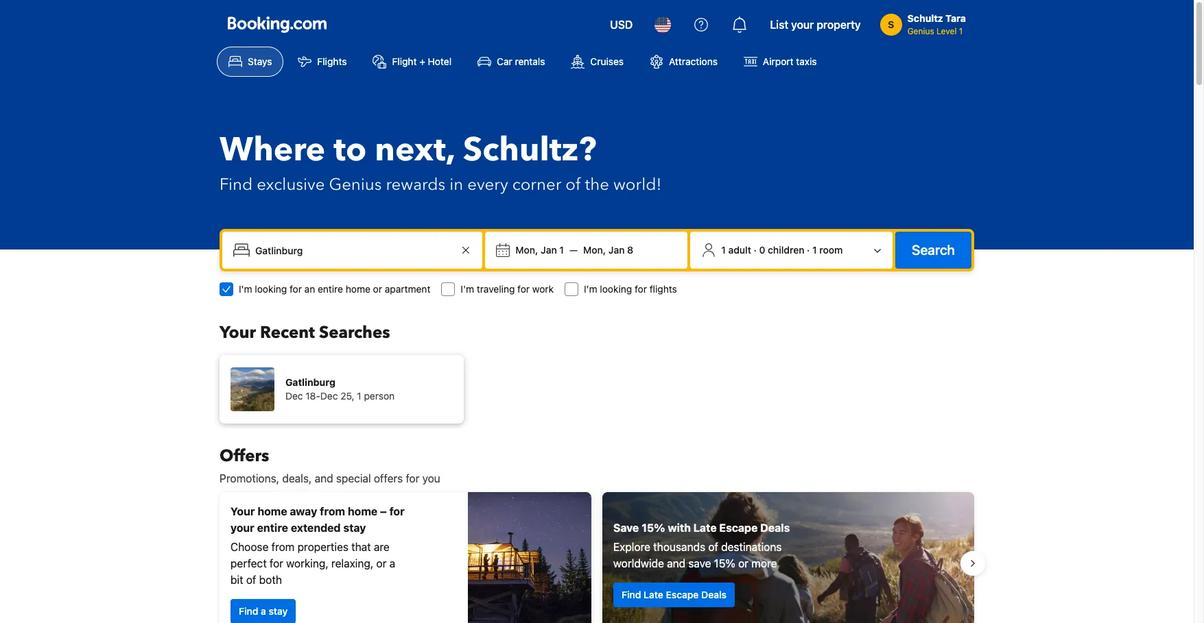 Task type: locate. For each thing, give the bounding box(es) containing it.
0 horizontal spatial ·
[[754, 244, 757, 256]]

Where are you going? field
[[250, 238, 458, 263]]

stay
[[343, 522, 366, 535], [269, 606, 288, 618]]

i'm left "an"
[[239, 283, 252, 295]]

of inside where to next, schultz? find exclusive genius rewards in every corner of the world!
[[566, 174, 581, 196]]

looking left "an"
[[255, 283, 287, 295]]

1 vertical spatial escape
[[666, 589, 699, 601]]

0 vertical spatial genius
[[908, 26, 934, 36]]

jan left the 8
[[609, 244, 625, 256]]

relaxing,
[[331, 558, 373, 570]]

children
[[768, 244, 805, 256]]

1 vertical spatial genius
[[329, 174, 382, 196]]

1 horizontal spatial mon,
[[583, 244, 606, 256]]

—
[[570, 244, 578, 256]]

1 · from the left
[[754, 244, 757, 256]]

15%
[[642, 522, 665, 535], [714, 558, 736, 570]]

entire up choose
[[257, 522, 288, 535]]

0 horizontal spatial late
[[644, 589, 664, 601]]

for left work
[[518, 283, 530, 295]]

save 15% with late escape deals explore thousands of destinations worldwide and save 15% or more
[[614, 522, 790, 570]]

list your property link
[[762, 8, 869, 41]]

15% right save
[[714, 558, 736, 570]]

looking right i'm
[[600, 283, 632, 295]]

2 · from the left
[[807, 244, 810, 256]]

in
[[450, 174, 463, 196]]

1 vertical spatial your
[[231, 522, 255, 535]]

15% left the with
[[642, 522, 665, 535]]

your left recent
[[220, 322, 256, 344]]

0 horizontal spatial dec
[[285, 390, 303, 402]]

stay up that
[[343, 522, 366, 535]]

0 vertical spatial deals
[[760, 522, 790, 535]]

i'm
[[239, 283, 252, 295], [461, 283, 474, 295]]

18-
[[306, 390, 320, 402]]

1 looking from the left
[[255, 283, 287, 295]]

where
[[220, 128, 325, 173]]

apartment
[[385, 283, 431, 295]]

or
[[373, 283, 382, 295], [376, 558, 387, 570], [738, 558, 749, 570]]

attractions
[[669, 56, 718, 67]]

search
[[912, 242, 955, 258]]

i'm traveling for work
[[461, 283, 554, 295]]

home down where are you going? field
[[346, 283, 371, 295]]

working,
[[286, 558, 329, 570]]

1 horizontal spatial jan
[[609, 244, 625, 256]]

your
[[791, 19, 814, 31], [231, 522, 255, 535]]

and
[[315, 473, 333, 485], [667, 558, 686, 570]]

0 horizontal spatial entire
[[257, 522, 288, 535]]

region
[[209, 487, 985, 624]]

for up both
[[270, 558, 283, 570]]

· right children
[[807, 244, 810, 256]]

corner
[[512, 174, 562, 196]]

a photo of a couple standing in front of a cabin in a forest at night image
[[468, 493, 592, 624]]

your
[[220, 322, 256, 344], [231, 506, 255, 518]]

0 horizontal spatial your
[[231, 522, 255, 535]]

entire
[[318, 283, 343, 295], [257, 522, 288, 535]]

car
[[497, 56, 512, 67]]

booking.com image
[[228, 16, 327, 33]]

0 vertical spatial find
[[220, 174, 253, 196]]

0 vertical spatial stay
[[343, 522, 366, 535]]

1 horizontal spatial 15%
[[714, 558, 736, 570]]

1 vertical spatial and
[[667, 558, 686, 570]]

25,
[[341, 390, 355, 402]]

of inside the your home away from home – for your entire extended stay choose from properties that are perfect for working, relaxing, or a bit of both
[[246, 574, 256, 587]]

2 vertical spatial find
[[239, 606, 258, 618]]

1 horizontal spatial deals
[[760, 522, 790, 535]]

attractions link
[[638, 47, 729, 77]]

your inside the your home away from home – for your entire extended stay choose from properties that are perfect for working, relaxing, or a bit of both
[[231, 506, 255, 518]]

1 vertical spatial entire
[[257, 522, 288, 535]]

stay inside the your home away from home – for your entire extended stay choose from properties that are perfect for working, relaxing, or a bit of both
[[343, 522, 366, 535]]

escape up 'destinations'
[[719, 522, 758, 535]]

1 vertical spatial stay
[[269, 606, 288, 618]]

0 vertical spatial your
[[220, 322, 256, 344]]

1 down tara at the top right of the page
[[959, 26, 963, 36]]

late down worldwide
[[644, 589, 664, 601]]

1
[[959, 26, 963, 36], [560, 244, 564, 256], [721, 244, 726, 256], [813, 244, 817, 256], [357, 390, 361, 402]]

airport taxis
[[763, 56, 817, 67]]

offers
[[220, 445, 269, 468]]

from up working,
[[271, 541, 295, 554]]

for inside offers promotions, deals, and special offers for you
[[406, 473, 420, 485]]

2 vertical spatial of
[[246, 574, 256, 587]]

usd
[[610, 19, 633, 31]]

jan
[[541, 244, 557, 256], [609, 244, 625, 256]]

search button
[[896, 232, 972, 269]]

1 vertical spatial of
[[708, 541, 718, 554]]

1 inside the schultz tara genius level 1
[[959, 26, 963, 36]]

0 vertical spatial a
[[389, 558, 395, 570]]

deals
[[760, 522, 790, 535], [701, 589, 727, 601]]

where to next, schultz? find exclusive genius rewards in every corner of the world!
[[220, 128, 662, 196]]

find a stay
[[239, 606, 288, 618]]

mon, up work
[[516, 244, 538, 256]]

flight
[[392, 56, 417, 67]]

of right the bit
[[246, 574, 256, 587]]

and down thousands
[[667, 558, 686, 570]]

tara
[[946, 12, 966, 24]]

i'm for i'm looking for an entire home or apartment
[[239, 283, 252, 295]]

1 horizontal spatial your
[[791, 19, 814, 31]]

0 vertical spatial late
[[694, 522, 717, 535]]

of inside save 15% with late escape deals explore thousands of destinations worldwide and save 15% or more
[[708, 541, 718, 554]]

1 horizontal spatial looking
[[600, 283, 632, 295]]

1 horizontal spatial genius
[[908, 26, 934, 36]]

escape down save
[[666, 589, 699, 601]]

your for your recent searches
[[220, 322, 256, 344]]

0 vertical spatial escape
[[719, 522, 758, 535]]

more
[[752, 558, 777, 570]]

1 left adult
[[721, 244, 726, 256]]

cruises
[[590, 56, 624, 67]]

i'm for i'm traveling for work
[[461, 283, 474, 295]]

·
[[754, 244, 757, 256], [807, 244, 810, 256]]

1 horizontal spatial and
[[667, 558, 686, 570]]

for left "an"
[[290, 283, 302, 295]]

of up save
[[708, 541, 718, 554]]

find for your home away from home – for your entire extended stay choose from properties that are perfect for working, relaxing, or a bit of both
[[239, 606, 258, 618]]

your down promotions,
[[231, 506, 255, 518]]

of left the
[[566, 174, 581, 196]]

late inside save 15% with late escape deals explore thousands of destinations worldwide and save 15% or more
[[694, 522, 717, 535]]

1 horizontal spatial late
[[694, 522, 717, 535]]

0 vertical spatial and
[[315, 473, 333, 485]]

0 horizontal spatial from
[[271, 541, 295, 554]]

adult
[[728, 244, 751, 256]]

away
[[290, 506, 317, 518]]

stays
[[248, 56, 272, 67]]

find down where
[[220, 174, 253, 196]]

and right deals,
[[315, 473, 333, 485]]

destinations
[[721, 541, 782, 554]]

genius down to
[[329, 174, 382, 196]]

1 horizontal spatial dec
[[320, 390, 338, 402]]

0 horizontal spatial of
[[246, 574, 256, 587]]

a down both
[[261, 606, 266, 618]]

late right the with
[[694, 522, 717, 535]]

exclusive
[[257, 174, 325, 196]]

or inside save 15% with late escape deals explore thousands of destinations worldwide and save 15% or more
[[738, 558, 749, 570]]

your up choose
[[231, 522, 255, 535]]

for left "flights" on the top right of the page
[[635, 283, 647, 295]]

your for your home away from home – for your entire extended stay choose from properties that are perfect for working, relaxing, or a bit of both
[[231, 506, 255, 518]]

your right list
[[791, 19, 814, 31]]

dec left 18-
[[285, 390, 303, 402]]

rewards
[[386, 174, 446, 196]]

deals up 'destinations'
[[760, 522, 790, 535]]

stays link
[[217, 47, 284, 77]]

that
[[351, 541, 371, 554]]

2 i'm from the left
[[461, 283, 474, 295]]

0 horizontal spatial 15%
[[642, 522, 665, 535]]

1 vertical spatial late
[[644, 589, 664, 601]]

1 vertical spatial 15%
[[714, 558, 736, 570]]

find for save 15% with late escape deals explore thousands of destinations worldwide and save 15% or more
[[622, 589, 641, 601]]

flights link
[[286, 47, 359, 77]]

find down the bit
[[239, 606, 258, 618]]

airport
[[763, 56, 794, 67]]

0 horizontal spatial i'm
[[239, 283, 252, 295]]

offers
[[374, 473, 403, 485]]

escape
[[719, 522, 758, 535], [666, 589, 699, 601]]

of
[[566, 174, 581, 196], [708, 541, 718, 554], [246, 574, 256, 587]]

entire right "an"
[[318, 283, 343, 295]]

0 horizontal spatial and
[[315, 473, 333, 485]]

home
[[346, 283, 371, 295], [258, 506, 287, 518], [348, 506, 378, 518]]

1 horizontal spatial a
[[389, 558, 395, 570]]

or down 'destinations'
[[738, 558, 749, 570]]

dec
[[285, 390, 303, 402], [320, 390, 338, 402]]

level
[[937, 26, 957, 36]]

flights
[[650, 283, 677, 295]]

or inside the your home away from home – for your entire extended stay choose from properties that are perfect for working, relaxing, or a bit of both
[[376, 558, 387, 570]]

1 horizontal spatial escape
[[719, 522, 758, 535]]

from up the extended
[[320, 506, 345, 518]]

next,
[[375, 128, 455, 173]]

flight + hotel
[[392, 56, 452, 67]]

0 horizontal spatial escape
[[666, 589, 699, 601]]

from
[[320, 506, 345, 518], [271, 541, 295, 554]]

1 vertical spatial from
[[271, 541, 295, 554]]

both
[[259, 574, 282, 587]]

0 vertical spatial entire
[[318, 283, 343, 295]]

choose
[[231, 541, 269, 554]]

genius down "schultz"
[[908, 26, 934, 36]]

0 horizontal spatial jan
[[541, 244, 557, 256]]

dec left 25,
[[320, 390, 338, 402]]

mon, right —
[[583, 244, 606, 256]]

or down are
[[376, 558, 387, 570]]

find down worldwide
[[622, 589, 641, 601]]

jan left —
[[541, 244, 557, 256]]

2 dec from the left
[[320, 390, 338, 402]]

special
[[336, 473, 371, 485]]

i'm looking for an entire home or apartment
[[239, 283, 431, 295]]

–
[[380, 506, 387, 518]]

0 horizontal spatial genius
[[329, 174, 382, 196]]

1 right 25,
[[357, 390, 361, 402]]

1 mon, from the left
[[516, 244, 538, 256]]

1 horizontal spatial of
[[566, 174, 581, 196]]

usd button
[[602, 8, 641, 41]]

genius inside the schultz tara genius level 1
[[908, 26, 934, 36]]

deals inside save 15% with late escape deals explore thousands of destinations worldwide and save 15% or more
[[760, 522, 790, 535]]

1 horizontal spatial stay
[[343, 522, 366, 535]]

1 adult · 0 children · 1 room
[[721, 244, 843, 256]]

stay down both
[[269, 606, 288, 618]]

a down are
[[389, 558, 395, 570]]

1 i'm from the left
[[239, 283, 252, 295]]

2 looking from the left
[[600, 283, 632, 295]]

0 vertical spatial 15%
[[642, 522, 665, 535]]

1 horizontal spatial i'm
[[461, 283, 474, 295]]

· left 0
[[754, 244, 757, 256]]

your account menu schultz tara genius level 1 element
[[880, 6, 972, 38]]

1 vertical spatial a
[[261, 606, 266, 618]]

deals down save
[[701, 589, 727, 601]]

0 horizontal spatial looking
[[255, 283, 287, 295]]

2 horizontal spatial of
[[708, 541, 718, 554]]

mon, jan 1 — mon, jan 8
[[516, 244, 634, 256]]

0 horizontal spatial mon,
[[516, 244, 538, 256]]

deals,
[[282, 473, 312, 485]]

1 vertical spatial your
[[231, 506, 255, 518]]

looking
[[255, 283, 287, 295], [600, 283, 632, 295]]

1 horizontal spatial ·
[[807, 244, 810, 256]]

i'm left traveling
[[461, 283, 474, 295]]

save
[[614, 522, 639, 535]]

1 horizontal spatial from
[[320, 506, 345, 518]]

1 vertical spatial deals
[[701, 589, 727, 601]]

0 vertical spatial of
[[566, 174, 581, 196]]

mon,
[[516, 244, 538, 256], [583, 244, 606, 256]]

gatlinburg dec 18-dec 25, 1 person
[[285, 377, 395, 402]]

1 vertical spatial find
[[622, 589, 641, 601]]

properties
[[298, 541, 349, 554]]

1 left room
[[813, 244, 817, 256]]

for left you
[[406, 473, 420, 485]]



Task type: vqa. For each thing, say whether or not it's contained in the screenshot.
second "Mo" from the right
no



Task type: describe. For each thing, give the bounding box(es) containing it.
i'm looking for flights
[[584, 283, 677, 295]]

hotel
[[428, 56, 452, 67]]

traveling
[[477, 283, 515, 295]]

0 horizontal spatial deals
[[701, 589, 727, 601]]

and inside save 15% with late escape deals explore thousands of destinations worldwide and save 15% or more
[[667, 558, 686, 570]]

1 left —
[[560, 244, 564, 256]]

offers promotions, deals, and special offers for you
[[220, 445, 440, 485]]

flights
[[317, 56, 347, 67]]

1 horizontal spatial entire
[[318, 283, 343, 295]]

1 jan from the left
[[541, 244, 557, 256]]

0 vertical spatial from
[[320, 506, 345, 518]]

escape inside save 15% with late escape deals explore thousands of destinations worldwide and save 15% or more
[[719, 522, 758, 535]]

are
[[374, 541, 390, 554]]

bit
[[231, 574, 243, 587]]

mon, jan 8 button
[[578, 238, 639, 263]]

property
[[817, 19, 861, 31]]

explore
[[614, 541, 651, 554]]

mon, jan 1 button
[[510, 238, 570, 263]]

car rentals
[[497, 56, 545, 67]]

cruises link
[[560, 47, 635, 77]]

room
[[820, 244, 843, 256]]

your recent searches
[[220, 322, 390, 344]]

gatlinburg
[[285, 377, 336, 388]]

region containing your home away from home – for your entire extended stay
[[209, 487, 985, 624]]

work
[[532, 283, 554, 295]]

0
[[759, 244, 765, 256]]

promotions,
[[220, 473, 279, 485]]

schultz
[[908, 12, 943, 24]]

for right –
[[389, 506, 405, 518]]

i'm
[[584, 283, 597, 295]]

group of friends hiking in the mountains on a sunny day image
[[603, 493, 974, 624]]

flight + hotel link
[[361, 47, 463, 77]]

the
[[585, 174, 609, 196]]

with
[[668, 522, 691, 535]]

world!
[[613, 174, 662, 196]]

list your property
[[770, 19, 861, 31]]

2 mon, from the left
[[583, 244, 606, 256]]

0 vertical spatial your
[[791, 19, 814, 31]]

airport taxis link
[[732, 47, 829, 77]]

looking for i'm
[[600, 283, 632, 295]]

home left –
[[348, 506, 378, 518]]

s
[[888, 19, 894, 30]]

0 horizontal spatial a
[[261, 606, 266, 618]]

person
[[364, 390, 395, 402]]

schultz tara genius level 1
[[908, 12, 966, 36]]

home left away
[[258, 506, 287, 518]]

2 jan from the left
[[609, 244, 625, 256]]

your inside the your home away from home – for your entire extended stay choose from properties that are perfect for working, relaxing, or a bit of both
[[231, 522, 255, 535]]

a inside the your home away from home – for your entire extended stay choose from properties that are perfect for working, relaxing, or a bit of both
[[389, 558, 395, 570]]

looking for i'm
[[255, 283, 287, 295]]

+
[[419, 56, 425, 67]]

1 adult · 0 children · 1 room button
[[696, 237, 887, 264]]

1 inside gatlinburg dec 18-dec 25, 1 person
[[357, 390, 361, 402]]

an
[[304, 283, 315, 295]]

1 dec from the left
[[285, 390, 303, 402]]

thousands
[[653, 541, 706, 554]]

find a stay link
[[231, 600, 296, 624]]

entire inside the your home away from home – for your entire extended stay choose from properties that are perfect for working, relaxing, or a bit of both
[[257, 522, 288, 535]]

searches
[[319, 322, 390, 344]]

0 horizontal spatial stay
[[269, 606, 288, 618]]

genius inside where to next, schultz? find exclusive genius rewards in every corner of the world!
[[329, 174, 382, 196]]

your home away from home – for your entire extended stay choose from properties that are perfect for working, relaxing, or a bit of both
[[231, 506, 405, 587]]

extended
[[291, 522, 341, 535]]

every
[[467, 174, 508, 196]]

find late escape deals
[[622, 589, 727, 601]]

and inside offers promotions, deals, and special offers for you
[[315, 473, 333, 485]]

worldwide
[[614, 558, 664, 570]]

taxis
[[796, 56, 817, 67]]

recent
[[260, 322, 315, 344]]

list
[[770, 19, 789, 31]]

or left "apartment"
[[373, 283, 382, 295]]

schultz?
[[463, 128, 597, 173]]

car rentals link
[[466, 47, 557, 77]]

find late escape deals link
[[614, 583, 735, 608]]

rentals
[[515, 56, 545, 67]]

you
[[422, 473, 440, 485]]

find inside where to next, schultz? find exclusive genius rewards in every corner of the world!
[[220, 174, 253, 196]]

perfect
[[231, 558, 267, 570]]



